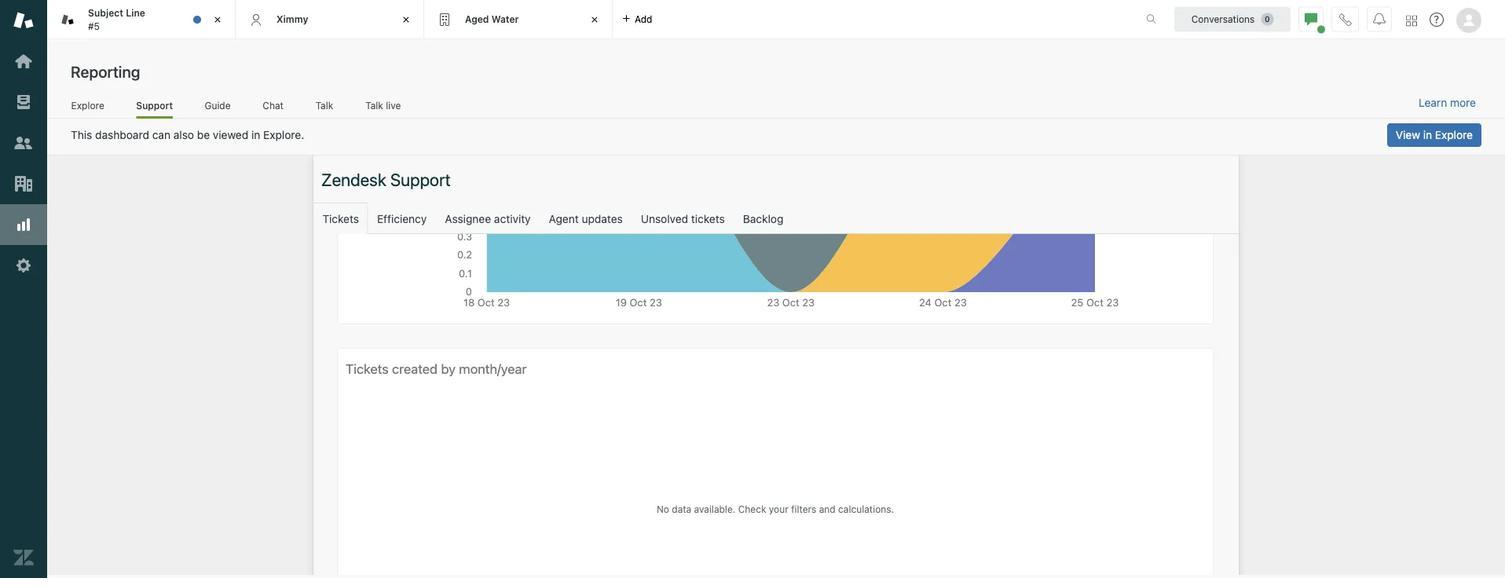 Task type: describe. For each thing, give the bounding box(es) containing it.
zendesk products image
[[1406, 15, 1417, 26]]

main element
[[0, 0, 47, 578]]

0 vertical spatial explore
[[71, 100, 104, 111]]

in inside button
[[1424, 128, 1432, 141]]

add
[[635, 14, 653, 25]]

explore.
[[263, 128, 304, 141]]

#5
[[88, 20, 100, 31]]

notifications image
[[1373, 13, 1386, 26]]

button displays agent's chat status as online. image
[[1305, 13, 1318, 26]]

conversations
[[1192, 14, 1255, 25]]

tabs tab list
[[47, 0, 1130, 39]]

aged water
[[465, 14, 519, 25]]

reporting image
[[13, 215, 34, 235]]

support link
[[136, 99, 173, 119]]

water
[[492, 14, 519, 25]]

live
[[386, 100, 401, 111]]

view in explore button
[[1387, 123, 1482, 147]]

reporting
[[71, 62, 140, 81]]

explore inside button
[[1435, 128, 1473, 141]]

zendesk image
[[13, 548, 34, 568]]

aged
[[465, 14, 489, 25]]

conversations button
[[1175, 7, 1291, 32]]

aged water tab
[[424, 0, 613, 39]]

learn more link
[[1419, 96, 1476, 110]]

talk for talk live
[[366, 100, 383, 111]]

ximmy
[[277, 14, 308, 25]]

talk live
[[366, 100, 401, 111]]

admin image
[[13, 255, 34, 276]]

talk live link
[[365, 99, 401, 116]]

guide link
[[204, 99, 231, 116]]

chat link
[[262, 99, 284, 116]]

zendesk support image
[[13, 10, 34, 31]]

view in explore
[[1396, 128, 1473, 141]]

customers image
[[13, 133, 34, 153]]

2 in from the left
[[251, 128, 260, 141]]

learn more
[[1419, 96, 1476, 109]]

subject line #5
[[88, 8, 145, 31]]

support
[[136, 100, 173, 111]]

dashboard
[[95, 128, 149, 141]]



Task type: locate. For each thing, give the bounding box(es) containing it.
viewed
[[213, 128, 248, 141]]

1 vertical spatial explore
[[1435, 128, 1473, 141]]

close image
[[587, 12, 603, 28]]

explore down learn more link
[[1435, 128, 1473, 141]]

close image left ximmy
[[210, 12, 226, 28]]

in right view
[[1424, 128, 1432, 141]]

1 horizontal spatial talk
[[366, 100, 383, 111]]

close image left the "aged"
[[398, 12, 414, 28]]

line
[[126, 8, 145, 19]]

views image
[[13, 92, 34, 112]]

this
[[71, 128, 92, 141]]

add button
[[613, 0, 662, 39]]

organizations image
[[13, 174, 34, 194]]

chat
[[263, 100, 284, 111]]

2 close image from the left
[[398, 12, 414, 28]]

tab containing subject line
[[47, 0, 236, 39]]

1 talk from the left
[[316, 100, 333, 111]]

explore link
[[71, 99, 105, 116]]

learn
[[1419, 96, 1447, 109]]

2 talk from the left
[[366, 100, 383, 111]]

tab
[[47, 0, 236, 39]]

1 horizontal spatial in
[[1424, 128, 1432, 141]]

explore
[[71, 100, 104, 111], [1435, 128, 1473, 141]]

in right viewed
[[251, 128, 260, 141]]

can
[[152, 128, 171, 141]]

talk right chat
[[316, 100, 333, 111]]

get started image
[[13, 51, 34, 72]]

talk link
[[315, 99, 334, 116]]

more
[[1450, 96, 1476, 109]]

subject
[[88, 8, 123, 19]]

also
[[173, 128, 194, 141]]

guide
[[205, 100, 231, 111]]

0 horizontal spatial close image
[[210, 12, 226, 28]]

1 in from the left
[[1424, 128, 1432, 141]]

1 horizontal spatial close image
[[398, 12, 414, 28]]

0 horizontal spatial in
[[251, 128, 260, 141]]

close image inside 'ximmy' "tab"
[[398, 12, 414, 28]]

get help image
[[1430, 13, 1444, 27]]

explore up this
[[71, 100, 104, 111]]

view
[[1396, 128, 1421, 141]]

1 horizontal spatial explore
[[1435, 128, 1473, 141]]

in
[[1424, 128, 1432, 141], [251, 128, 260, 141]]

close image
[[210, 12, 226, 28], [398, 12, 414, 28]]

talk for talk
[[316, 100, 333, 111]]

0 horizontal spatial talk
[[316, 100, 333, 111]]

ximmy tab
[[236, 0, 424, 39]]

0 horizontal spatial explore
[[71, 100, 104, 111]]

close image inside tab
[[210, 12, 226, 28]]

talk
[[316, 100, 333, 111], [366, 100, 383, 111]]

1 close image from the left
[[210, 12, 226, 28]]

talk left live
[[366, 100, 383, 111]]

be
[[197, 128, 210, 141]]

talk inside 'link'
[[316, 100, 333, 111]]

this dashboard can also be viewed in explore.
[[71, 128, 304, 141]]



Task type: vqa. For each thing, say whether or not it's contained in the screenshot.
this
yes



